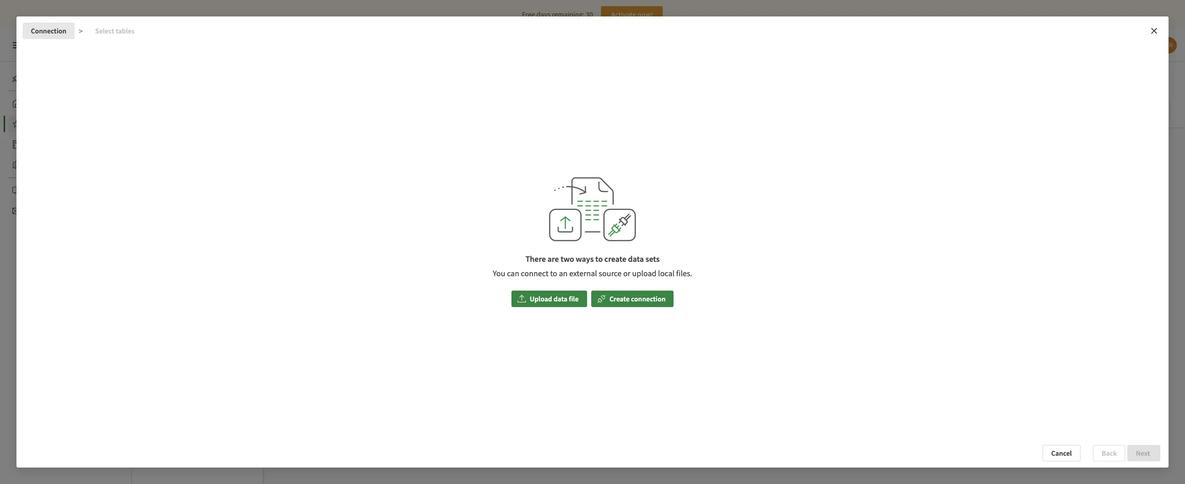 Task type: describe. For each thing, give the bounding box(es) containing it.
>
[[79, 26, 83, 36]]

create connection
[[610, 294, 666, 304]]

are
[[548, 254, 559, 264]]

switch view group
[[1137, 103, 1171, 119]]

group 81 image
[[529, 177, 657, 241]]

dialog containing >
[[16, 16, 1169, 468]]

navigation pane element
[[0, 66, 131, 223]]

qlik sense group
[[333, 180, 482, 306]]

data inside button
[[554, 294, 568, 304]]

external
[[570, 268, 597, 279]]

ways
[[576, 254, 594, 264]]

upload
[[633, 268, 657, 279]]

30
[[586, 10, 593, 19]]

two
[[561, 254, 575, 264]]

upload data file button
[[512, 291, 587, 307]]

create
[[610, 294, 630, 304]]

activate
[[611, 10, 636, 19]]

close sidebar menu image
[[12, 41, 21, 49]]

or
[[624, 268, 631, 279]]

an
[[559, 268, 568, 279]]

connection
[[31, 26, 66, 35]]

local
[[658, 268, 675, 279]]

connection button
[[23, 23, 75, 39]]

cancel button
[[1043, 445, 1081, 462]]

connect
[[521, 268, 549, 279]]

activate now!
[[611, 10, 653, 19]]

1 vertical spatial to
[[550, 268, 558, 279]]

activate now! link
[[602, 6, 663, 23]]

filters region
[[278, 101, 1173, 122]]



Task type: vqa. For each thing, say whether or not it's contained in the screenshot.
Analytics to explore's View All
no



Task type: locate. For each thing, give the bounding box(es) containing it.
upload data file
[[530, 294, 579, 304]]

remaining:
[[552, 10, 585, 19]]

free
[[522, 10, 535, 19]]

to
[[596, 254, 603, 264], [550, 268, 558, 279]]

file
[[569, 294, 579, 304]]

to right ways
[[596, 254, 603, 264]]

1 horizontal spatial data
[[628, 254, 644, 264]]

there are two ways to create data sets you can connect to an external source or upload local files.
[[493, 254, 693, 279]]

create
[[605, 254, 627, 264]]

to left an at the bottom left
[[550, 268, 558, 279]]

there
[[526, 254, 546, 264]]

data inside there are two ways to create data sets you can connect to an external source or upload local files.
[[628, 254, 644, 264]]

dialog
[[16, 16, 1169, 468]]

1 horizontal spatial to
[[596, 254, 603, 264]]

data left file
[[554, 294, 568, 304]]

upload
[[530, 294, 552, 304]]

days
[[537, 10, 551, 19]]

0 vertical spatial data
[[628, 254, 644, 264]]

0 horizontal spatial data
[[554, 294, 568, 304]]

create connection button
[[591, 291, 674, 307]]

1 vertical spatial data
[[554, 294, 568, 304]]

cancel
[[1052, 449, 1073, 458]]

0 horizontal spatial to
[[550, 268, 558, 279]]

source
[[599, 268, 622, 279]]

now!
[[638, 10, 653, 19]]

files.
[[677, 268, 693, 279]]

connection
[[631, 294, 666, 304]]

can
[[507, 268, 520, 279]]

sets
[[646, 254, 660, 264]]

free days remaining: 30
[[522, 10, 593, 19]]

data
[[628, 254, 644, 264], [554, 294, 568, 304]]

you
[[493, 268, 506, 279]]

data left sets
[[628, 254, 644, 264]]

0 vertical spatial to
[[596, 254, 603, 264]]



